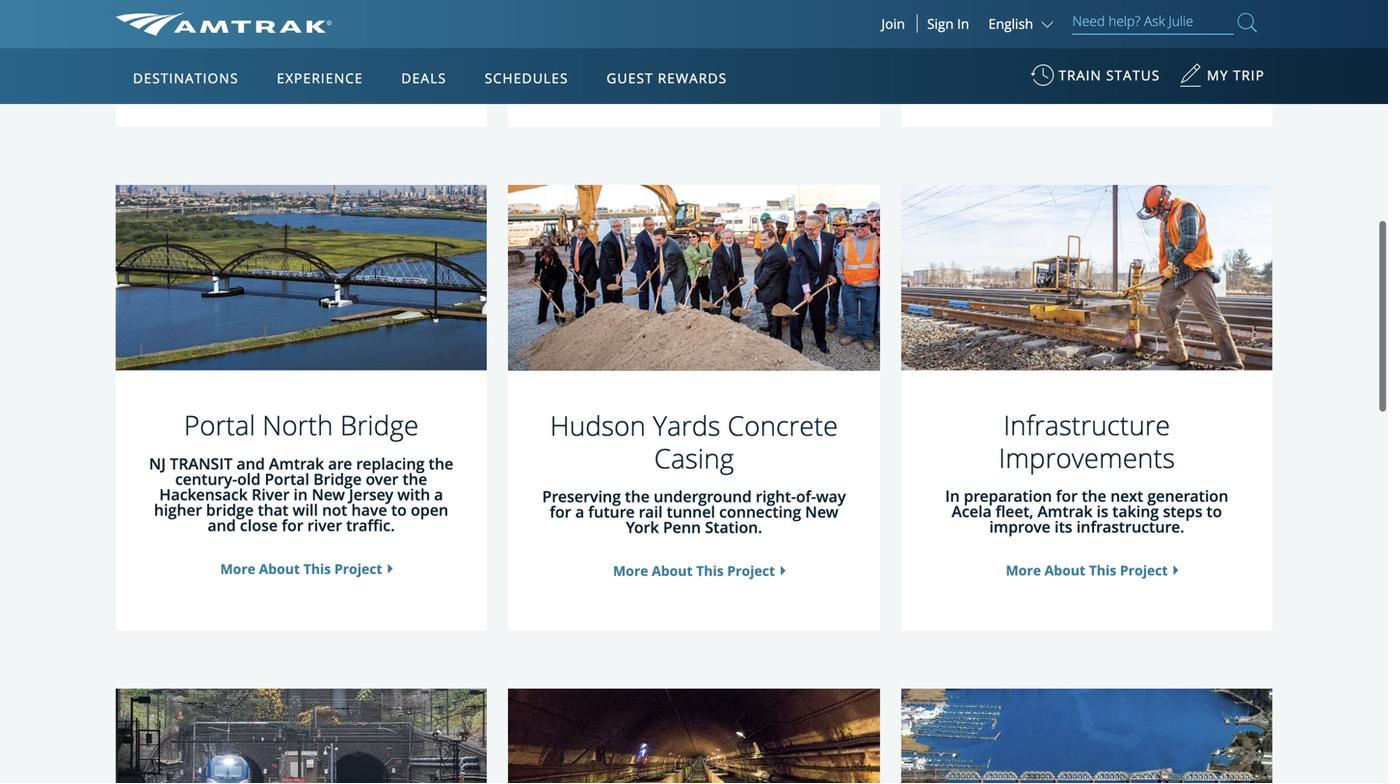 Task type: locate. For each thing, give the bounding box(es) containing it.
0 horizontal spatial replacing
[[356, 453, 425, 474]]

0 horizontal spatial a
[[434, 484, 443, 505]]

bottleneck
[[223, 12, 303, 33]]

a
[[434, 484, 443, 505], [575, 502, 584, 522]]

to
[[391, 500, 407, 520], [1207, 501, 1222, 522]]

banner
[[0, 0, 1388, 445]]

steps
[[1163, 501, 1203, 522]]

more down close
[[220, 560, 255, 578]]

is left next
[[1097, 501, 1108, 522]]

corrosion
[[932, 0, 1002, 18]]

0 vertical spatial is
[[412, 0, 424, 18]]

for
[[941, 12, 963, 33], [1056, 486, 1078, 506], [550, 502, 571, 522], [282, 515, 303, 536]]

1 vertical spatial in
[[945, 486, 960, 506]]

jersey.
[[392, 28, 440, 48]]

more about this project
[[220, 72, 382, 91], [1006, 72, 1168, 91], [613, 73, 775, 91], [220, 560, 382, 578], [1006, 561, 1168, 580], [613, 562, 775, 580]]

york
[[626, 517, 659, 538]]

0 horizontal spatial amtrak
[[269, 453, 324, 474]]

amtrak up in
[[269, 453, 324, 474]]

is inside nearly 150-years old, the civil war era baltimore & potomac (b&p) tunnel is the largest bottleneck on the northeast corridor between dc and new jersey.
[[412, 0, 424, 18]]

1 horizontal spatial reliable
[[1110, 0, 1165, 18]]

replacing
[[559, 0, 627, 3], [356, 453, 425, 474]]

replacing up 'jersey'
[[356, 453, 425, 474]]

bridge
[[1118, 28, 1166, 48], [206, 500, 254, 520]]

the down restoring
[[967, 12, 992, 33]]

bridge inside restoring dock bridge will address corrosion and maintain reliable operation for the safe passage of the hundreds of trains that cross the bridge daily.
[[1075, 0, 1123, 2]]

of
[[1094, 12, 1110, 33], [1218, 12, 1233, 33]]

0 vertical spatial replacing
[[559, 0, 627, 3]]

amtrak right fleet,
[[1038, 501, 1093, 522]]

0 vertical spatial that
[[1012, 28, 1043, 48]]

connectivity.
[[739, 28, 833, 49]]

that left in
[[258, 500, 289, 520]]

over
[[366, 469, 399, 490]]

for down in
[[282, 515, 303, 536]]

generation
[[1147, 486, 1228, 506]]

for inside 'in preparation for the next generation acela fleet, amtrak is taking steps to improve its infrastructure.'
[[1056, 486, 1078, 506]]

1 horizontal spatial is
[[1097, 501, 1108, 522]]

maintain
[[1039, 0, 1106, 18]]

0 vertical spatial amtrak
[[269, 453, 324, 474]]

rail inside preserving the underground right-of-way for a future rail tunnel connecting new york penn station.
[[639, 502, 663, 522]]

1 vertical spatial portal
[[265, 469, 309, 490]]

is inside 'in preparation for the next generation acela fleet, amtrak is taking steps to improve its infrastructure.'
[[1097, 501, 1108, 522]]

my trip
[[1207, 66, 1265, 84]]

infrastructure
[[1003, 407, 1170, 444]]

for left future
[[550, 502, 571, 522]]

bridge inside restoring dock bridge will address corrosion and maintain reliable operation for the safe passage of the hundreds of trains that cross the bridge daily.
[[1118, 28, 1166, 48]]

the left hundreds
[[1114, 12, 1138, 33]]

1 of from the left
[[1094, 12, 1110, 33]]

new inside nj transit and amtrak are replacing the century-old portal bridge over the hackensack river in new jersey with a higher bridge that will not have to open and close for river traffic.
[[312, 484, 345, 505]]

war
[[384, 0, 414, 2]]

search icon image
[[1238, 9, 1257, 36]]

new right in
[[312, 484, 345, 505]]

1 vertical spatial bridge
[[340, 407, 419, 444]]

in
[[294, 484, 308, 505]]

concrete
[[728, 407, 838, 444]]

1 horizontal spatial amtrak
[[1038, 501, 1093, 522]]

project left the deals
[[334, 72, 382, 91]]

reliable inside by replacing the existing sawtooth bridges and introducing two additional tracks the project will provide continuous, safe, reliable and resilient rail connectivity.
[[555, 28, 611, 49]]

in left 'preparation'
[[945, 486, 960, 506]]

replacing up project
[[559, 0, 627, 3]]

0 horizontal spatial to
[[391, 500, 407, 520]]

a left future
[[575, 502, 584, 522]]

0 horizontal spatial of
[[1094, 12, 1110, 33]]

1 horizontal spatial of
[[1218, 12, 1233, 33]]

nearly 150-years old, the civil war era baltimore & potomac (b&p) tunnel is the largest bottleneck on the northeast corridor between dc and new jersey.
[[150, 0, 452, 48]]

for left the trains
[[941, 12, 963, 33]]

1 vertical spatial replacing
[[356, 453, 425, 474]]

will left not
[[293, 500, 318, 520]]

2 vertical spatial will
[[293, 500, 318, 520]]

portal up transit
[[184, 407, 255, 444]]

1 horizontal spatial portal
[[265, 469, 309, 490]]

this for more about this project link underneath its on the bottom
[[1089, 561, 1117, 580]]

0 horizontal spatial that
[[258, 500, 289, 520]]

with
[[397, 484, 430, 505]]

of left search icon
[[1218, 12, 1233, 33]]

0 horizontal spatial bridge
[[206, 500, 254, 520]]

portal north bridge
[[184, 407, 419, 444]]

0 vertical spatial bridge
[[1118, 28, 1166, 48]]

more
[[220, 72, 255, 91], [1006, 72, 1041, 91], [613, 73, 648, 91], [220, 560, 255, 578], [1006, 561, 1041, 580], [613, 562, 648, 580]]

in inside 'in preparation for the next generation acela fleet, amtrak is taking steps to improve its infrastructure.'
[[945, 486, 960, 506]]

two
[[662, 0, 690, 18]]

continuous,
[[704, 13, 791, 33]]

2 vertical spatial bridge
[[313, 469, 362, 490]]

will up the please enter your search item search box
[[1127, 0, 1153, 2]]

provide
[[644, 13, 700, 33]]

1 horizontal spatial that
[[1012, 28, 1043, 48]]

this for more about this project link below the cross
[[1089, 72, 1117, 91]]

rail
[[711, 28, 735, 49], [639, 502, 663, 522]]

guest
[[607, 69, 653, 87]]

1 horizontal spatial rail
[[711, 28, 735, 49]]

1 horizontal spatial to
[[1207, 501, 1222, 522]]

1 vertical spatial reliable
[[555, 28, 611, 49]]

new inside nearly 150-years old, the civil war era baltimore & potomac (b&p) tunnel is the largest bottleneck on the northeast corridor between dc and new jersey.
[[355, 28, 388, 48]]

rail left penn
[[639, 502, 663, 522]]

that inside nj transit and amtrak are replacing the century-old portal bridge over the hackensack river in new jersey with a higher bridge that will not have to open and close for river traffic.
[[258, 500, 289, 520]]

resilient
[[647, 28, 707, 49]]

project
[[334, 72, 382, 91], [1120, 72, 1168, 91], [727, 73, 775, 91], [334, 560, 382, 578], [1120, 561, 1168, 580], [727, 562, 775, 580]]

for inside preserving the underground right-of-way for a future rail tunnel connecting new york penn station.
[[550, 502, 571, 522]]

more about this project down river
[[220, 560, 382, 578]]

preparation
[[964, 486, 1052, 506]]

this for more about this project link below river
[[303, 560, 331, 578]]

more left the train
[[1006, 72, 1041, 91]]

traffic.
[[346, 515, 395, 536]]

to right steps in the bottom of the page
[[1207, 501, 1222, 522]]

dc
[[297, 28, 319, 48]]

will right project
[[614, 13, 640, 33]]

0 vertical spatial in
[[957, 14, 969, 33]]

that inside restoring dock bridge will address corrosion and maintain reliable operation for the safe passage of the hundreds of trains that cross the bridge daily.
[[1012, 28, 1043, 48]]

more about this project down penn
[[613, 562, 775, 580]]

that left the cross
[[1012, 28, 1043, 48]]

nj
[[149, 453, 166, 474]]

acela
[[952, 501, 992, 522]]

0 vertical spatial reliable
[[1110, 0, 1165, 18]]

bridge up not
[[313, 469, 362, 490]]

casing
[[654, 440, 734, 476]]

2 horizontal spatial new
[[805, 502, 838, 522]]

improve
[[989, 517, 1051, 537]]

replacing inside by replacing the existing sawtooth bridges and introducing two additional tracks the project will provide continuous, safe, reliable and resilient rail connectivity.
[[559, 0, 627, 3]]

a inside preserving the underground right-of-way for a future rail tunnel connecting new york penn station.
[[575, 502, 584, 522]]

0 horizontal spatial is
[[412, 0, 424, 18]]

experience button
[[269, 51, 371, 105]]

to right have
[[391, 500, 407, 520]]

1 horizontal spatial replacing
[[559, 0, 627, 3]]

more about this project link
[[220, 72, 382, 91], [1006, 72, 1168, 91], [613, 73, 775, 91], [220, 560, 382, 578], [1006, 561, 1168, 580], [613, 562, 775, 580]]

amtrak
[[269, 453, 324, 474], [1038, 501, 1093, 522]]

0 vertical spatial will
[[1127, 0, 1153, 2]]

1 horizontal spatial bridge
[[1118, 28, 1166, 48]]

join
[[882, 14, 905, 33]]

bridge down old
[[206, 500, 254, 520]]

about down resilient
[[652, 73, 693, 91]]

daily.
[[1170, 28, 1209, 48]]

1 horizontal spatial will
[[614, 13, 640, 33]]

old
[[237, 469, 261, 490]]

and
[[540, 0, 569, 18], [1006, 0, 1035, 18], [323, 28, 351, 48], [615, 28, 643, 49], [237, 453, 265, 474], [208, 515, 236, 536]]

2 horizontal spatial will
[[1127, 0, 1153, 2]]

will
[[1127, 0, 1153, 2], [614, 13, 640, 33], [293, 500, 318, 520]]

150-
[[213, 0, 245, 2]]

of right the cross
[[1094, 12, 1110, 33]]

more about this project down resilient
[[613, 73, 775, 91]]

new down tunnel
[[355, 28, 388, 48]]

more down york
[[613, 562, 648, 580]]

1 vertical spatial rail
[[639, 502, 663, 522]]

river
[[307, 515, 342, 536]]

1 vertical spatial that
[[258, 500, 289, 520]]

rail down additional
[[711, 28, 735, 49]]

more about this project down "dc"
[[220, 72, 382, 91]]

the
[[320, 0, 345, 2], [428, 0, 452, 18], [631, 0, 656, 3], [823, 0, 848, 18], [330, 12, 355, 33], [967, 12, 992, 33], [1114, 12, 1138, 33], [1089, 28, 1114, 48], [429, 453, 453, 474], [403, 469, 427, 490], [1082, 486, 1106, 506], [625, 486, 650, 507]]

new inside preserving the underground right-of-way for a future rail tunnel connecting new york penn station.
[[805, 502, 838, 522]]

will inside by replacing the existing sawtooth bridges and introducing two additional tracks the project will provide continuous, safe, reliable and resilient rail connectivity.
[[614, 13, 640, 33]]

bridge up passage
[[1075, 0, 1123, 2]]

0 horizontal spatial will
[[293, 500, 318, 520]]

0 vertical spatial bridge
[[1075, 0, 1123, 2]]

new
[[355, 28, 388, 48], [312, 484, 345, 505], [805, 502, 838, 522]]

station.
[[705, 517, 762, 538]]

1 vertical spatial is
[[1097, 501, 1108, 522]]

new right right-
[[805, 502, 838, 522]]

bridge up status
[[1118, 28, 1166, 48]]

application
[[187, 161, 650, 431]]

and inside nearly 150-years old, the civil war era baltimore & potomac (b&p) tunnel is the largest bottleneck on the northeast corridor between dc and new jersey.
[[323, 28, 351, 48]]

and inside restoring dock bridge will address corrosion and maintain reliable operation for the safe passage of the hundreds of trains that cross the bridge daily.
[[1006, 0, 1035, 18]]

in right sign
[[957, 14, 969, 33]]

operation
[[1169, 0, 1242, 18]]

1 horizontal spatial new
[[355, 28, 388, 48]]

potomac
[[243, 0, 308, 18]]

1 vertical spatial will
[[614, 13, 640, 33]]

restoring dock bridge will address corrosion and maintain reliable operation for the safe passage of the hundreds of trains that cross the bridge daily.
[[932, 0, 1242, 48]]

that
[[1012, 28, 1043, 48], [258, 500, 289, 520]]

0 horizontal spatial portal
[[184, 407, 255, 444]]

portal right old
[[265, 469, 309, 490]]

passage
[[1031, 12, 1090, 33]]

0 horizontal spatial reliable
[[555, 28, 611, 49]]

1 vertical spatial bridge
[[206, 500, 254, 520]]

fleet,
[[996, 501, 1034, 522]]

way
[[816, 486, 846, 507]]

the up york
[[625, 486, 650, 507]]

trip
[[1233, 66, 1265, 84]]

trains
[[965, 28, 1008, 48]]

for up its on the bottom
[[1056, 486, 1078, 506]]

the left next
[[1082, 486, 1106, 506]]

largest
[[168, 12, 219, 33]]

a right with
[[434, 484, 443, 505]]

0 horizontal spatial new
[[312, 484, 345, 505]]

bridge up over
[[340, 407, 419, 444]]

safe
[[996, 12, 1026, 33]]

is up jersey.
[[412, 0, 424, 18]]

0 horizontal spatial rail
[[639, 502, 663, 522]]

nearly
[[160, 0, 209, 2]]

0 vertical spatial rail
[[711, 28, 735, 49]]

deals
[[401, 69, 447, 87]]

about down between
[[259, 72, 300, 91]]

bridge
[[1075, 0, 1123, 2], [340, 407, 419, 444], [313, 469, 362, 490]]

project down infrastructure.
[[1120, 561, 1168, 580]]

1 vertical spatial amtrak
[[1038, 501, 1093, 522]]

transit
[[170, 453, 233, 474]]

1 horizontal spatial a
[[575, 502, 584, 522]]

english button
[[989, 14, 1058, 33]]

portal
[[184, 407, 255, 444], [265, 469, 309, 490]]



Task type: describe. For each thing, give the bounding box(es) containing it.
for inside nj transit and amtrak are replacing the century-old portal bridge over the hackensack river in new jersey with a higher bridge that will not have to open and close for river traffic.
[[282, 515, 303, 536]]

for inside restoring dock bridge will address corrosion and maintain reliable operation for the safe passage of the hundreds of trains that cross the bridge daily.
[[941, 12, 963, 33]]

about down penn
[[652, 562, 693, 580]]

bridge inside nj transit and amtrak are replacing the century-old portal bridge over the hackensack river in new jersey with a higher bridge that will not have to open and close for river traffic.
[[313, 469, 362, 490]]

schedules link
[[477, 48, 576, 104]]

tunnel
[[667, 502, 715, 522]]

hudson
[[550, 407, 646, 444]]

2 of from the left
[[1218, 12, 1233, 33]]

its
[[1055, 517, 1072, 537]]

the right on
[[330, 12, 355, 33]]

more left rewards
[[613, 73, 648, 91]]

underground
[[654, 486, 752, 507]]

reliable inside restoring dock bridge will address corrosion and maintain reliable operation for the safe passage of the hundreds of trains that cross the bridge daily.
[[1110, 0, 1165, 18]]

hundreds
[[1142, 12, 1214, 33]]

tunnel
[[357, 0, 408, 18]]

the up on
[[320, 0, 345, 2]]

the inside 'in preparation for the next generation acela fleet, amtrak is taking steps to improve its infrastructure.'
[[1082, 486, 1106, 506]]

infrastructure improvements
[[999, 407, 1175, 476]]

amtrak inside 'in preparation for the next generation acela fleet, amtrak is taking steps to improve its infrastructure.'
[[1038, 501, 1093, 522]]

amtrak image
[[116, 13, 332, 36]]

more about this project link down river
[[220, 560, 382, 578]]

cross
[[1047, 28, 1085, 48]]

this for more about this project link underneath penn
[[696, 562, 724, 580]]

status
[[1106, 66, 1160, 84]]

more about this project link down its on the bottom
[[1006, 561, 1168, 580]]

about down close
[[259, 560, 300, 578]]

preserving the underground right-of-way for a future rail tunnel connecting new york penn station.
[[542, 486, 846, 538]]

about down its on the bottom
[[1045, 561, 1086, 580]]

more down improve
[[1006, 561, 1041, 580]]

in inside banner
[[957, 14, 969, 33]]

banner containing join
[[0, 0, 1388, 445]]

project down station.
[[727, 562, 775, 580]]

next
[[1111, 486, 1143, 506]]

dock
[[1034, 0, 1071, 2]]

this for more about this project link under "dc"
[[303, 72, 331, 91]]

sawtooth
[[721, 0, 792, 3]]

by replacing the existing sawtooth bridges and introducing two additional tracks the project will provide continuous, safe, reliable and resilient rail connectivity.
[[536, 0, 852, 49]]

rewards
[[658, 69, 727, 87]]

experience
[[277, 69, 363, 87]]

the right the cross
[[1089, 28, 1114, 48]]

jersey
[[349, 484, 393, 505]]

replacing inside nj transit and amtrak are replacing the century-old portal bridge over the hackensack river in new jersey with a higher bridge that will not have to open and close for river traffic.
[[356, 453, 425, 474]]

open
[[411, 500, 448, 520]]

baltimore
[[150, 0, 223, 18]]

connecting
[[719, 502, 801, 522]]

sign in
[[927, 14, 969, 33]]

the right tracks
[[823, 0, 848, 18]]

guest rewards button
[[599, 51, 735, 105]]

project down traffic.
[[334, 560, 382, 578]]

corridor
[[162, 28, 225, 48]]

my
[[1207, 66, 1229, 84]]

my trip button
[[1179, 57, 1265, 104]]

tracks
[[774, 0, 819, 18]]

additional
[[694, 0, 770, 18]]

not
[[322, 500, 347, 520]]

safe,
[[795, 13, 830, 33]]

more about this project link down penn
[[613, 562, 775, 580]]

era
[[418, 0, 442, 2]]

nj transit and amtrak are replacing the century-old portal bridge over the hackensack river in new jersey with a higher bridge that will not have to open and close for river traffic.
[[149, 453, 453, 536]]

more down between
[[220, 72, 255, 91]]

introducing
[[573, 0, 658, 18]]

address
[[1157, 0, 1215, 2]]

train status
[[1059, 66, 1160, 84]]

by
[[536, 0, 555, 3]]

regions map image
[[187, 161, 650, 431]]

more about this project link down "dc"
[[220, 72, 382, 91]]

project down connectivity.
[[727, 73, 775, 91]]

bridge inside nj transit and amtrak are replacing the century-old portal bridge over the hackensack river in new jersey with a higher bridge that will not have to open and close for river traffic.
[[206, 500, 254, 520]]

about down the cross
[[1045, 72, 1086, 91]]

the up jersey.
[[428, 0, 452, 18]]

the up with
[[429, 453, 453, 474]]

to inside 'in preparation for the next generation acela fleet, amtrak is taking steps to improve its infrastructure.'
[[1207, 501, 1222, 522]]

years
[[245, 0, 285, 2]]

will inside restoring dock bridge will address corrosion and maintain reliable operation for the safe passage of the hundreds of trains that cross the bridge daily.
[[1127, 0, 1153, 2]]

Please enter your search item search field
[[1072, 10, 1234, 35]]

bridge for north
[[340, 407, 419, 444]]

century-
[[175, 469, 237, 490]]

improvements
[[999, 439, 1175, 476]]

guest rewards
[[607, 69, 727, 87]]

more about this project link down the cross
[[1006, 72, 1168, 91]]

hackensack
[[159, 484, 248, 505]]

this for more about this project link under resilient
[[696, 73, 724, 91]]

on
[[307, 12, 326, 33]]

the right over
[[403, 469, 427, 490]]

project down the please enter your search item search box
[[1120, 72, 1168, 91]]

english
[[989, 14, 1033, 33]]

more about this project down its on the bottom
[[1006, 561, 1168, 580]]

a inside nj transit and amtrak are replacing the century-old portal bridge over the hackensack river in new jersey with a higher bridge that will not have to open and close for river traffic.
[[434, 484, 443, 505]]

more about this project down the cross
[[1006, 72, 1168, 91]]

deals button
[[394, 51, 454, 105]]

old,
[[289, 0, 316, 2]]

hudson yards concrete casing
[[550, 407, 838, 476]]

existing
[[660, 0, 717, 3]]

project
[[558, 13, 610, 33]]

in preparation for the next generation acela fleet, amtrak is taking steps to improve its infrastructure.
[[945, 486, 1228, 537]]

river
[[252, 484, 290, 505]]

portal inside nj transit and amtrak are replacing the century-old portal bridge over the hackensack river in new jersey with a higher bridge that will not have to open and close for river traffic.
[[265, 469, 309, 490]]

bridge for dock
[[1075, 0, 1123, 2]]

the inside preserving the underground right-of-way for a future rail tunnel connecting new york penn station.
[[625, 486, 650, 507]]

preserving
[[542, 486, 621, 507]]

taking
[[1112, 501, 1159, 522]]

train
[[1059, 66, 1102, 84]]

of-
[[796, 486, 816, 507]]

0 vertical spatial portal
[[184, 407, 255, 444]]

right-
[[756, 486, 796, 507]]

between
[[229, 28, 293, 48]]

will inside nj transit and amtrak are replacing the century-old portal bridge over the hackensack river in new jersey with a higher bridge that will not have to open and close for river traffic.
[[293, 500, 318, 520]]

the left two
[[631, 0, 656, 3]]

amtrak inside nj transit and amtrak are replacing the century-old portal bridge over the hackensack river in new jersey with a higher bridge that will not have to open and close for river traffic.
[[269, 453, 324, 474]]

to inside nj transit and amtrak are replacing the century-old portal bridge over the hackensack river in new jersey with a higher bridge that will not have to open and close for river traffic.
[[391, 500, 407, 520]]

join button
[[870, 14, 918, 33]]

yards
[[653, 407, 721, 444]]

more about this project link down resilient
[[613, 73, 775, 91]]

higher
[[154, 500, 202, 520]]

sign in button
[[927, 14, 969, 33]]

civil
[[349, 0, 380, 2]]

close
[[240, 515, 278, 536]]

destinations
[[133, 69, 239, 87]]

&
[[227, 0, 239, 18]]

rail inside by replacing the existing sawtooth bridges and introducing two additional tracks the project will provide continuous, safe, reliable and resilient rail connectivity.
[[711, 28, 735, 49]]

infrastructure.
[[1076, 517, 1184, 537]]

sign
[[927, 14, 954, 33]]



Task type: vqa. For each thing, say whether or not it's contained in the screenshot.
"Replacing"
yes



